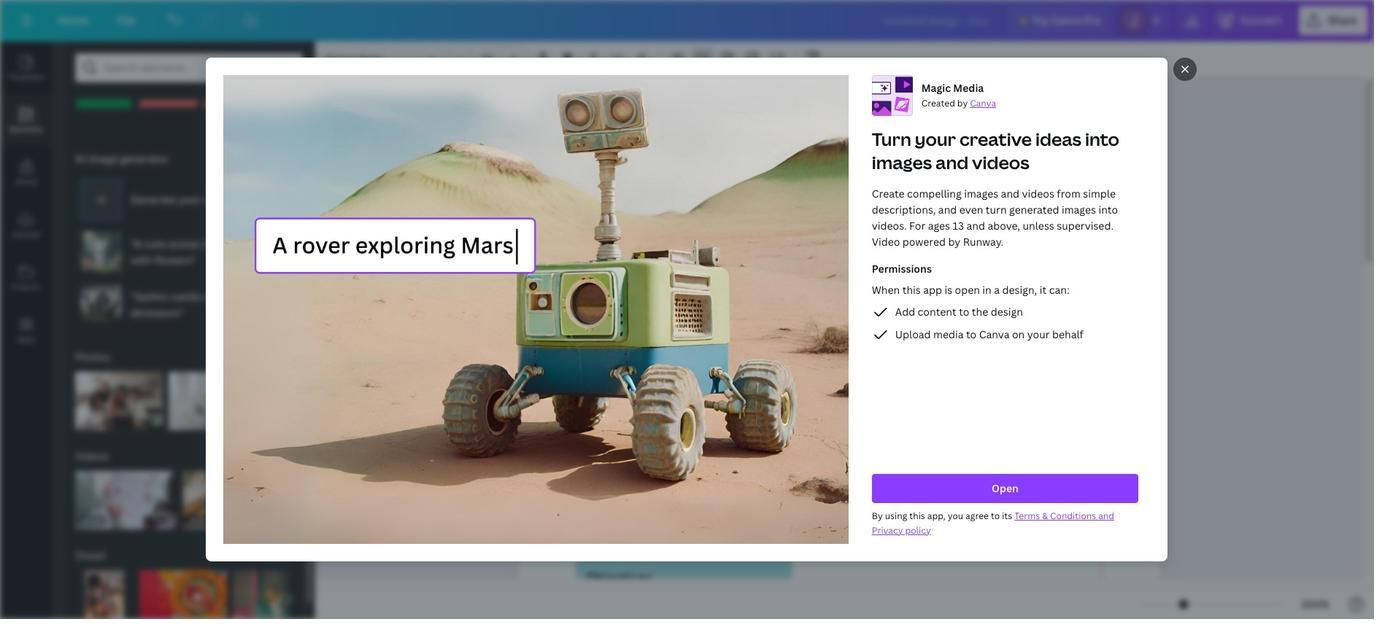 Task type: vqa. For each thing, say whether or not it's contained in the screenshot.
Top Level Navigation element
no



Task type: locate. For each thing, give the bounding box(es) containing it.
Design title text field
[[873, 6, 1002, 35]]

0 vertical spatial your
[[916, 127, 957, 151]]

see for videos
[[264, 451, 280, 464]]

uploads button
[[0, 199, 53, 252]]

your inside turn your creative ideas into images and videos
[[916, 127, 957, 151]]

your right on
[[1028, 328, 1051, 342]]

see all button for photos
[[263, 343, 293, 372]]

0 horizontal spatial in
[[221, 237, 230, 251]]

1 see all button from the top
[[263, 343, 293, 372]]

to left its
[[992, 510, 1001, 523]]

and right conditions at bottom right
[[1099, 510, 1115, 523]]

generated
[[1010, 203, 1060, 217]]

2 vertical spatial see all
[[264, 550, 292, 563]]

images up create
[[873, 151, 933, 175]]

playful decorative ribbon banner image
[[75, 74, 134, 133]]

focused businessman using laptop image
[[169, 372, 256, 431]]

surrounded
[[203, 290, 261, 304]]

13
[[953, 219, 965, 233]]

for
[[910, 219, 926, 233]]

2 vertical spatial your
[[1028, 328, 1051, 342]]

using
[[886, 510, 908, 523]]

0 vertical spatial by
[[958, 97, 969, 110]]

see all button down 8.0s group
[[263, 542, 293, 571]]

playful decorative wavy banner image
[[204, 74, 262, 133]]

this up policy
[[910, 510, 926, 523]]

0 vertical spatial into
[[1086, 127, 1120, 151]]

0 vertical spatial images
[[873, 151, 933, 175]]

in
[[221, 237, 230, 251], [983, 283, 992, 297]]

see all up 8.0s group
[[264, 451, 292, 464]]

dinosaurs"
[[131, 306, 184, 320]]

1 horizontal spatial images
[[965, 187, 999, 201]]

turn your creative ideas into images and videos
[[873, 127, 1120, 175]]

terms & conditions and privacy policy
[[873, 510, 1115, 537]]

2 see from the top
[[264, 451, 280, 464]]

try canva pro button
[[1008, 6, 1113, 35]]

turn
[[987, 203, 1008, 217]]

see all
[[264, 352, 292, 364], [264, 451, 292, 464], [264, 550, 292, 563]]

and up turn
[[1002, 187, 1020, 201]]

in right cat
[[221, 237, 230, 251]]

all down 'barista making coffee' image
[[282, 451, 292, 464]]

0 horizontal spatial a
[[233, 237, 239, 251]]

image
[[88, 152, 118, 166]]

open
[[993, 482, 1019, 496]]

1 vertical spatial your
[[179, 193, 202, 207]]

ai image generator
[[75, 152, 169, 166]]

templates
[[8, 72, 45, 82]]

0 vertical spatial this
[[903, 283, 922, 297]]

see up the man wearing traditional attire for diwali image
[[264, 550, 280, 563]]

2 vertical spatial all
[[282, 550, 292, 563]]

images up even
[[965, 187, 999, 201]]

canva
[[1051, 13, 1082, 27], [971, 97, 997, 110], [980, 328, 1010, 342]]

apps
[[17, 334, 35, 345]]

castle
[[171, 290, 201, 304]]

design
[[992, 305, 1024, 319]]

0 vertical spatial all
[[282, 352, 292, 364]]

1 vertical spatial images
[[965, 187, 999, 201]]

canva right "try"
[[1051, 13, 1082, 27]]

to for content
[[960, 305, 970, 319]]

photos
[[75, 350, 110, 364]]

see
[[264, 352, 280, 364], [264, 451, 280, 464], [264, 550, 280, 563]]

videos
[[973, 151, 1030, 175], [1023, 187, 1055, 201]]

to left the
[[960, 305, 970, 319]]

2 vertical spatial see
[[264, 550, 280, 563]]

to
[[960, 305, 970, 319], [967, 328, 977, 342], [992, 510, 1001, 523]]

1 vertical spatial see all button
[[263, 442, 293, 472]]

ideas
[[1036, 127, 1082, 151]]

by inside "gothic castle surrounded by dinosaurs"
[[264, 290, 276, 304]]

add content to the design
[[896, 305, 1024, 319]]

see for photos
[[264, 352, 280, 364]]

on
[[1013, 328, 1026, 342]]

all up the man wearing traditional attire for diwali image
[[282, 550, 292, 563]]

app
[[924, 283, 943, 297]]

projects button
[[0, 252, 53, 304]]

this inside permissions when this app is open in a design, it can:
[[903, 283, 922, 297]]

2 see all from the top
[[264, 451, 292, 464]]

convert button
[[1213, 6, 1294, 35]]

torn paper banner with space for text image
[[268, 74, 326, 133]]

1 see all from the top
[[264, 352, 292, 364]]

list
[[873, 304, 1139, 344]]

videos inside create compelling images and videos from simple descriptions, and even turn generated images into videos. for ages 13 and above, unless supervised. video powered by runway.
[[1023, 187, 1055, 201]]

1 all from the top
[[282, 352, 292, 364]]

flowers"
[[155, 253, 196, 267]]

1 vertical spatial see all
[[264, 451, 292, 464]]

0 vertical spatial see
[[264, 352, 280, 364]]

2 vertical spatial images
[[1063, 203, 1097, 217]]

1 horizontal spatial in
[[983, 283, 992, 297]]

1 vertical spatial videos
[[1023, 187, 1055, 201]]

your left own
[[179, 193, 202, 207]]

it
[[1041, 283, 1047, 297]]

1 see from the top
[[264, 352, 280, 364]]

0 vertical spatial a
[[233, 237, 239, 251]]

with
[[131, 253, 152, 267]]

above,
[[988, 219, 1021, 233]]

by down 13
[[949, 235, 961, 249]]

see all for diwali
[[264, 550, 292, 563]]

upload media to canva on your behalf
[[896, 328, 1084, 342]]

videos up turn
[[973, 151, 1030, 175]]

by down media
[[958, 97, 969, 110]]

your for generate
[[179, 193, 202, 207]]

Search elements search field
[[104, 54, 274, 82]]

this left app
[[903, 283, 922, 297]]

see left 'hide' image
[[264, 352, 280, 364]]

all for videos
[[282, 451, 292, 464]]

all left 'hide' image
[[282, 352, 292, 364]]

3 all from the top
[[282, 550, 292, 563]]

when
[[873, 283, 901, 297]]

man wearing traditional attire for diwali image
[[233, 571, 320, 620]]

images up supervised.
[[1063, 203, 1097, 217]]

see all up the man wearing traditional attire for diwali image
[[264, 550, 292, 563]]

1 horizontal spatial your
[[916, 127, 957, 151]]

and up ages
[[939, 203, 958, 217]]

and inside terms & conditions and privacy policy
[[1099, 510, 1115, 523]]

friends celebrating diwali image
[[75, 571, 134, 620]]

a inside permissions when this app is open in a design, it can:
[[995, 283, 1001, 297]]

into right ideas
[[1086, 127, 1120, 151]]

see all button left 'hide' image
[[263, 343, 293, 372]]

1 vertical spatial canva
[[971, 97, 997, 110]]

1 horizontal spatial a
[[995, 283, 1001, 297]]

2 all from the top
[[282, 451, 292, 464]]

2 vertical spatial by
[[264, 290, 276, 304]]

a left forest
[[233, 237, 239, 251]]

compelling
[[908, 187, 962, 201]]

by inside create compelling images and videos from simple descriptions, and even turn generated images into videos. for ages 13 and above, unless supervised. video powered by runway.
[[949, 235, 961, 249]]

1 vertical spatial a
[[995, 283, 1001, 297]]

3 see all button from the top
[[263, 542, 293, 571]]

1 vertical spatial to
[[967, 328, 977, 342]]

8.0s group
[[184, 472, 286, 530]]

canva link
[[971, 97, 997, 110]]

0 vertical spatial see all button
[[263, 343, 293, 372]]

your down created
[[916, 127, 957, 151]]

and
[[936, 151, 969, 175], [1002, 187, 1020, 201], [939, 203, 958, 217], [967, 219, 986, 233], [1099, 510, 1115, 523]]

anime
[[169, 237, 199, 251]]

images
[[873, 151, 933, 175], [965, 187, 999, 201], [1063, 203, 1097, 217]]

see all button down 'barista making coffee' image
[[263, 442, 293, 472]]

group
[[448, 47, 526, 71]]

into inside turn your creative ideas into images and videos
[[1086, 127, 1120, 151]]

your inside list
[[1028, 328, 1051, 342]]

"gothic castle surrounded by dinosaurs"
[[131, 290, 276, 320]]

side panel tab list
[[0, 42, 53, 357]]

3 see from the top
[[264, 550, 280, 563]]

1 vertical spatial see
[[264, 451, 280, 464]]

canva left on
[[980, 328, 1010, 342]]

upload
[[896, 328, 932, 342]]

1 vertical spatial into
[[1099, 203, 1119, 217]]

0 vertical spatial canva
[[1051, 13, 1082, 27]]

and inside turn your creative ideas into images and videos
[[936, 151, 969, 175]]

into down 'simple'
[[1099, 203, 1119, 217]]

the
[[973, 305, 989, 319]]

0 vertical spatial videos
[[973, 151, 1030, 175]]

by using this app, you agree to its
[[873, 510, 1015, 523]]

1 vertical spatial all
[[282, 451, 292, 464]]

0 horizontal spatial images
[[873, 151, 933, 175]]

brand button
[[0, 147, 53, 199]]

see all left 'hide' image
[[264, 352, 292, 364]]

0 vertical spatial to
[[960, 305, 970, 319]]

0 horizontal spatial your
[[179, 193, 202, 207]]

in right open
[[983, 283, 992, 297]]

try
[[1033, 13, 1049, 27]]

3 see all from the top
[[264, 550, 292, 563]]

by inside magic media created by canva
[[958, 97, 969, 110]]

this for app,
[[910, 510, 926, 523]]

0 vertical spatial in
[[221, 237, 230, 251]]

2 vertical spatial canva
[[980, 328, 1010, 342]]

2 vertical spatial see all button
[[263, 542, 293, 571]]

1 vertical spatial this
[[910, 510, 926, 523]]

a
[[233, 237, 239, 251], [995, 283, 1001, 297]]

diwali
[[75, 549, 106, 563]]

powered
[[903, 235, 947, 249]]

runway.
[[964, 235, 1004, 249]]

see up 8.0s group
[[264, 451, 280, 464]]

unless
[[1024, 219, 1055, 233]]

canva down media
[[971, 97, 997, 110]]

1 vertical spatial in
[[983, 283, 992, 297]]

create compelling images and videos from simple descriptions, and even turn generated images into videos. for ages 13 and above, unless supervised. video powered by runway.
[[873, 187, 1119, 249]]

content
[[918, 305, 957, 319]]

by right the surrounded
[[264, 290, 276, 304]]

2 see all button from the top
[[263, 442, 293, 472]]

see all button
[[263, 343, 293, 372], [263, 442, 293, 472], [263, 542, 293, 571]]

diwali button
[[74, 542, 107, 571]]

colorful diwali flatlay of diwali candles and flowers image
[[139, 571, 227, 620]]

open button
[[873, 474, 1139, 504]]

all
[[282, 352, 292, 364], [282, 451, 292, 464], [282, 550, 292, 563]]

its
[[1003, 510, 1013, 523]]

forest
[[241, 237, 271, 251]]

uploads
[[12, 229, 41, 239]]

2 horizontal spatial images
[[1063, 203, 1097, 217]]

0 vertical spatial see all
[[264, 352, 292, 364]]

to right media
[[967, 328, 977, 342]]

a left design,
[[995, 283, 1001, 297]]

1 vertical spatial by
[[949, 235, 961, 249]]

and up compelling
[[936, 151, 969, 175]]

2 horizontal spatial your
[[1028, 328, 1051, 342]]

videos up 'generated'
[[1023, 187, 1055, 201]]



Task type: describe. For each thing, give the bounding box(es) containing it.
teacher teaching students with digital art image
[[75, 372, 163, 431]]

this for app
[[903, 283, 922, 297]]

permissions when this app is open in a design, it can:
[[873, 262, 1070, 297]]

list containing add content to the design
[[873, 304, 1139, 344]]

media
[[934, 328, 964, 342]]

even
[[960, 203, 984, 217]]

media
[[954, 81, 985, 95]]

magic
[[922, 81, 952, 95]]

templates button
[[0, 42, 53, 94]]

ai
[[75, 152, 86, 166]]

hide image
[[315, 296, 324, 366]]

by for magic media created by canva
[[958, 97, 969, 110]]

photos button
[[74, 343, 112, 372]]

easter banner image
[[139, 74, 198, 133]]

elements
[[10, 124, 43, 134]]

and down even
[[967, 219, 986, 233]]

generator
[[120, 152, 169, 166]]

in inside permissions when this app is open in a design, it can:
[[983, 283, 992, 297]]

all for photos
[[282, 352, 292, 364]]

a inside ""a cute anime cat in a forest with flowers""
[[233, 237, 239, 251]]

terms
[[1015, 510, 1041, 523]]

see all for videos
[[264, 451, 292, 464]]

by for "gothic castle surrounded by dinosaurs"
[[264, 290, 276, 304]]

turn
[[873, 127, 912, 151]]

to for media
[[967, 328, 977, 342]]

convert
[[1242, 13, 1282, 27]]

brand
[[16, 177, 37, 187]]

"a
[[131, 237, 142, 251]]

13.0s
[[83, 516, 103, 526]]

brief
[[908, 193, 1032, 271]]

you
[[948, 510, 964, 523]]

videos.
[[873, 219, 908, 233]]

see all button for diwali
[[263, 542, 293, 571]]

videos inside turn your creative ideas into images and videos
[[973, 151, 1030, 175]]

home link
[[47, 6, 100, 35]]

main menu bar
[[0, 0, 1375, 42]]

add
[[896, 305, 916, 319]]

see for diwali
[[264, 550, 280, 563]]

own
[[204, 193, 225, 207]]

projects
[[12, 282, 41, 292]]

supervised.
[[1058, 219, 1115, 233]]

Research Brief text field
[[518, 95, 1161, 620]]

agree
[[966, 510, 990, 523]]

research brief
[[646, 193, 1032, 271]]

generate
[[131, 193, 177, 207]]

creative
[[960, 127, 1033, 151]]

barista making coffee image
[[262, 372, 349, 431]]

cat
[[202, 237, 219, 251]]

try canva pro
[[1033, 13, 1102, 27]]

from
[[1058, 187, 1081, 201]]

2 vertical spatial to
[[992, 510, 1001, 523]]

simple
[[1084, 187, 1117, 201]]

is
[[945, 283, 953, 297]]

policy
[[906, 525, 932, 537]]

terms & conditions and privacy policy link
[[873, 510, 1115, 537]]

permissions
[[873, 262, 933, 276]]

in inside ""a cute anime cat in a forest with flowers""
[[221, 237, 230, 251]]

all for diwali
[[282, 550, 292, 563]]

&
[[1043, 510, 1049, 523]]

pro
[[1084, 13, 1102, 27]]

magic media created by canva
[[922, 81, 997, 110]]

home
[[58, 13, 88, 27]]

canva inside magic media created by canva
[[971, 97, 997, 110]]

design,
[[1003, 283, 1038, 297]]

videos button
[[74, 442, 110, 472]]

generate your own
[[131, 193, 225, 207]]

see all button for videos
[[263, 442, 293, 472]]

your for turn
[[916, 127, 957, 151]]

8.0s
[[191, 516, 207, 526]]

ages
[[929, 219, 951, 233]]

video
[[873, 235, 901, 249]]

see all for photos
[[264, 352, 292, 364]]

by
[[873, 510, 884, 523]]

elements button
[[0, 94, 53, 147]]

cute
[[144, 237, 166, 251]]

research
[[646, 193, 896, 271]]

conditions
[[1051, 510, 1097, 523]]

13.0s group
[[75, 472, 178, 530]]

behalf
[[1053, 328, 1084, 342]]

open
[[956, 283, 981, 297]]

privacy
[[873, 525, 904, 537]]

can:
[[1050, 283, 1070, 297]]

created
[[922, 97, 956, 110]]

app,
[[928, 510, 946, 523]]

descriptions,
[[873, 203, 937, 217]]

images inside turn your creative ideas into images and videos
[[873, 151, 933, 175]]

"gothic
[[131, 290, 168, 304]]

into inside create compelling images and videos from simple descriptions, and even turn generated images into videos. for ages 13 and above, unless supervised. video powered by runway.
[[1099, 203, 1119, 217]]

"a cute anime cat in a forest with flowers"
[[131, 237, 271, 267]]

canva inside button
[[1051, 13, 1082, 27]]

create
[[873, 187, 905, 201]]

videos
[[75, 450, 109, 464]]



